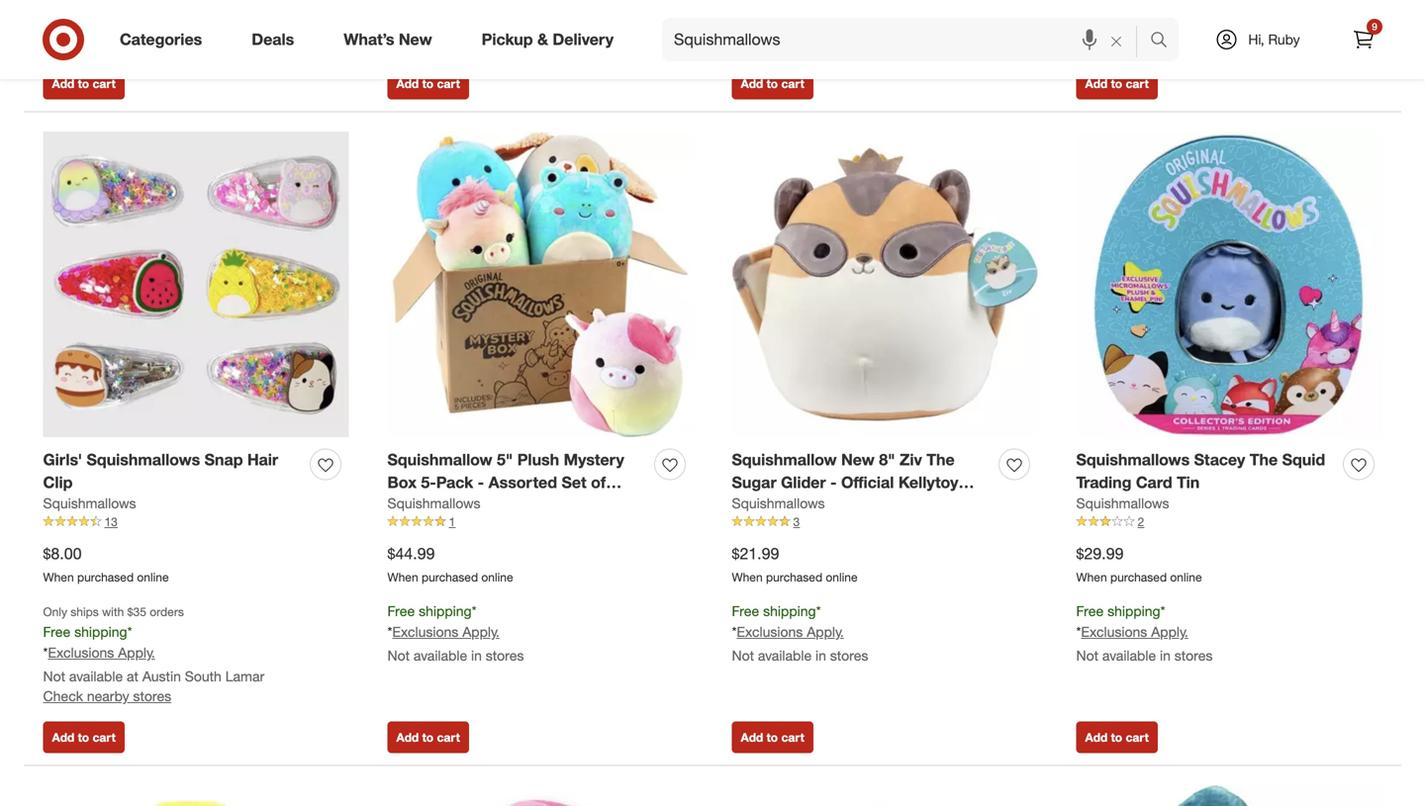 Task type: vqa. For each thing, say whether or not it's contained in the screenshot.
Not corresponding to $21.99
yes



Task type: describe. For each thing, give the bounding box(es) containing it.
when for $21.99
[[732, 570, 763, 585]]

pickup
[[482, 30, 533, 49]]

south inside in stock at  austin south lamar ready within 2 hours
[[843, 14, 880, 31]]

lamar inside only ships with $35 orders free shipping * * exclusions apply. not available at austin south lamar check nearby stores
[[225, 668, 265, 686]]

3 link
[[732, 514, 1038, 531]]

check nearby stores button
[[43, 687, 171, 707]]

squishmallows for $29.99
[[1077, 495, 1170, 513]]

exclusions apply. link for $29.99
[[1082, 624, 1189, 641]]

$44.99
[[388, 544, 435, 564]]

* down $35
[[127, 624, 132, 641]]

girls' squishmallows snap hair clip link
[[43, 449, 302, 494]]

hi,
[[1249, 31, 1265, 48]]

apply. for $29.99
[[1152, 624, 1189, 641]]

only
[[43, 605, 67, 620]]

13 link
[[43, 514, 349, 531]]

not for $44.99
[[388, 647, 410, 665]]

stock
[[747, 14, 781, 31]]

online for $29.99
[[1171, 570, 1203, 585]]

search
[[1142, 32, 1189, 51]]

* down $21.99 when purchased online
[[816, 603, 821, 620]]

stacey
[[1195, 450, 1246, 470]]

2 inside 2 link
[[1138, 515, 1145, 530]]

shipping inside only ships with $35 orders free shipping * * exclusions apply. not available at austin south lamar check nearby stores
[[74, 624, 127, 641]]

available for $21.99
[[758, 647, 812, 665]]

available for $29.99
[[1103, 647, 1157, 665]]

$21.99 when purchased online
[[732, 544, 858, 585]]

purchased for $21.99
[[766, 570, 823, 585]]

purchased for $8.00
[[77, 570, 134, 585]]

hair
[[247, 450, 278, 470]]

when for $29.99
[[1077, 570, 1108, 585]]

$8.00 when purchased online
[[43, 544, 169, 585]]

squishmallows link for $21.99
[[732, 494, 825, 514]]

shipping for $21.99
[[764, 603, 816, 620]]

austin inside in stock at  austin south lamar ready within 2 hours
[[801, 14, 839, 31]]

pickup & delivery
[[482, 30, 614, 49]]

what's
[[344, 30, 394, 49]]

available for $44.99
[[414, 647, 467, 665]]

stores for $44.99
[[486, 647, 524, 665]]

clip
[[43, 473, 73, 492]]

purchased for $29.99
[[1111, 570, 1167, 585]]

squishmallows for $44.99
[[388, 495, 481, 513]]

$35
[[127, 605, 146, 620]]

squishmallows stacey the squid trading card tin link
[[1077, 449, 1336, 494]]

snap
[[205, 450, 243, 470]]

apply. for $21.99
[[807, 624, 844, 641]]

$29.99
[[1077, 544, 1124, 564]]

stores inside only ships with $35 orders free shipping * * exclusions apply. not available at austin south lamar check nearby stores
[[133, 688, 171, 705]]

the
[[1250, 450, 1278, 470]]

stores for $29.99
[[1175, 647, 1213, 665]]

free shipping * * exclusions apply. not available in stores for $21.99
[[732, 603, 869, 665]]

squid
[[1283, 450, 1326, 470]]

free for $29.99
[[1077, 603, 1104, 620]]

3
[[794, 515, 800, 530]]

what's new
[[344, 30, 432, 49]]

nearby
[[87, 688, 129, 705]]

squishmallows for $8.00
[[43, 495, 136, 513]]

9
[[1373, 20, 1378, 33]]

shipping for $44.99
[[419, 603, 472, 620]]

pickup & delivery link
[[465, 18, 639, 61]]

$29.99 when purchased online
[[1077, 544, 1203, 585]]

squishmallows stacey the squid trading card tin
[[1077, 450, 1326, 492]]

new
[[399, 30, 432, 49]]

exclusions apply. link for $21.99
[[737, 624, 844, 641]]

check
[[43, 688, 83, 705]]



Task type: locate. For each thing, give the bounding box(es) containing it.
2 link
[[1077, 514, 1383, 531]]

shipping down $21.99 when purchased online
[[764, 603, 816, 620]]

shipping for $29.99
[[1108, 603, 1161, 620]]

when inside $44.99 when purchased online
[[388, 570, 418, 585]]

exclusions
[[393, 624, 459, 641], [737, 624, 803, 641], [1082, 624, 1148, 641], [48, 645, 114, 662]]

free down $44.99
[[388, 603, 415, 620]]

$21.99
[[732, 544, 780, 564]]

What can we help you find? suggestions appear below search field
[[662, 18, 1155, 61]]

apply. down $29.99 when purchased online on the bottom right
[[1152, 624, 1189, 641]]

exclusions for $29.99
[[1082, 624, 1148, 641]]

free
[[388, 603, 415, 620], [732, 603, 760, 620], [1077, 603, 1104, 620], [43, 624, 71, 641]]

squishmallows stacey the squid trading card tin image
[[1077, 132, 1383, 438], [1077, 132, 1383, 438]]

2 down "card"
[[1138, 515, 1145, 530]]

lamar
[[884, 14, 923, 31], [225, 668, 265, 686]]

1 vertical spatial at
[[127, 668, 139, 686]]

in for $21.99
[[816, 647, 827, 665]]

stores for $21.99
[[831, 647, 869, 665]]

0 vertical spatial at
[[785, 14, 797, 31]]

add to cart button
[[43, 68, 125, 99], [388, 68, 469, 99], [732, 68, 814, 99], [1077, 68, 1158, 99], [43, 722, 125, 754], [388, 722, 469, 754], [732, 722, 814, 754], [1077, 722, 1158, 754]]

squishmallow 5" plush mystery box  5-pack - assorted set of various styles - official kellytoy - cute and soft squishy stuffed animal toy - great gift image
[[388, 132, 694, 438], [388, 132, 694, 438]]

3 free shipping * * exclusions apply. not available in stores from the left
[[1077, 603, 1213, 665]]

9 link
[[1343, 18, 1386, 61]]

1 horizontal spatial free shipping * * exclusions apply. not available in stores
[[732, 603, 869, 665]]

1 vertical spatial 2
[[1138, 515, 1145, 530]]

shipping
[[419, 603, 472, 620], [764, 603, 816, 620], [1108, 603, 1161, 620], [74, 624, 127, 641]]

exclusions apply. link for $44.99
[[393, 624, 500, 641]]

in
[[732, 14, 744, 31]]

0 vertical spatial south
[[843, 14, 880, 31]]

* down only
[[43, 645, 48, 662]]

*
[[472, 603, 477, 620], [816, 603, 821, 620], [1161, 603, 1166, 620], [388, 624, 393, 641], [732, 624, 737, 641], [1077, 624, 1082, 641], [127, 624, 132, 641], [43, 645, 48, 662]]

squishmallow new 10" jerome the blue triceratops - official kellytoy 2022 plush - soft and squishy dinosaur stuffed animal toy - great gift for kids image
[[1077, 786, 1383, 807], [1077, 786, 1383, 807]]

4 when from the left
[[1077, 570, 1108, 585]]

austin inside only ships with $35 orders free shipping * * exclusions apply. not available at austin south lamar check nearby stores
[[142, 668, 181, 686]]

1 when from the left
[[43, 570, 74, 585]]

exclusions down the ships
[[48, 645, 114, 662]]

4 squishmallows link from the left
[[1077, 494, 1170, 514]]

2 inside in stock at  austin south lamar ready within 2 hours
[[816, 34, 824, 51]]

shipping down with
[[74, 624, 127, 641]]

categories link
[[103, 18, 227, 61]]

0 vertical spatial 2
[[816, 34, 824, 51]]

free shipping * * exclusions apply. not available in stores down $29.99 when purchased online on the bottom right
[[1077, 603, 1213, 665]]

available
[[414, 647, 467, 665], [758, 647, 812, 665], [1103, 647, 1157, 665], [69, 668, 123, 686]]

deals link
[[235, 18, 319, 61]]

squishmallows 8 inch sea life plush | kerry the strawberry milk sea cow image
[[388, 786, 694, 807], [388, 786, 694, 807]]

at inside in stock at  austin south lamar ready within 2 hours
[[785, 14, 797, 31]]

with
[[102, 605, 124, 620]]

exclusions for $44.99
[[393, 624, 459, 641]]

purchased inside $21.99 when purchased online
[[766, 570, 823, 585]]

$44.99 when purchased online
[[388, 544, 513, 585]]

online
[[137, 570, 169, 585], [482, 570, 513, 585], [826, 570, 858, 585], [1171, 570, 1203, 585]]

0 horizontal spatial lamar
[[225, 668, 265, 686]]

exclusions down $21.99 when purchased online
[[737, 624, 803, 641]]

free down $29.99
[[1077, 603, 1104, 620]]

online down 2 link
[[1171, 570, 1203, 585]]

when down $8.00
[[43, 570, 74, 585]]

apply. inside only ships with $35 orders free shipping * * exclusions apply. not available at austin south lamar check nearby stores
[[118, 645, 155, 662]]

exclusions for $21.99
[[737, 624, 803, 641]]

squishmallows
[[87, 450, 200, 470], [1077, 450, 1190, 470], [43, 495, 136, 513], [388, 495, 481, 513], [732, 495, 825, 513], [1077, 495, 1170, 513]]

austin
[[801, 14, 839, 31], [142, 668, 181, 686]]

girls' squishmallows snap hair clip image
[[43, 132, 349, 438]]

online for $21.99
[[826, 570, 858, 585]]

apply. down $44.99 when purchased online at the left of the page
[[463, 624, 500, 641]]

shipping down $29.99 when purchased online on the bottom right
[[1108, 603, 1161, 620]]

squishmallows link
[[43, 494, 136, 514], [388, 494, 481, 514], [732, 494, 825, 514], [1077, 494, 1170, 514]]

not
[[388, 647, 410, 665], [732, 647, 755, 665], [1077, 647, 1099, 665], [43, 668, 65, 686]]

2 in from the left
[[816, 647, 827, 665]]

austin up check nearby stores button at the left bottom
[[142, 668, 181, 686]]

in stock at  austin south lamar ready within 2 hours
[[732, 14, 923, 51]]

add to cart
[[52, 76, 116, 91], [397, 76, 460, 91], [741, 76, 805, 91], [1086, 76, 1149, 91], [52, 731, 116, 746], [397, 731, 460, 746], [741, 731, 805, 746], [1086, 731, 1149, 746]]

when down $29.99
[[1077, 570, 1108, 585]]

south inside only ships with $35 orders free shipping * * exclusions apply. not available at austin south lamar check nearby stores
[[185, 668, 222, 686]]

card
[[1137, 473, 1173, 492]]

shipping down $44.99 when purchased online at the left of the page
[[419, 603, 472, 620]]

3 when from the left
[[732, 570, 763, 585]]

squishmallows inside the girls' squishmallows snap hair clip
[[87, 450, 200, 470]]

not for $29.99
[[1077, 647, 1099, 665]]

0 horizontal spatial south
[[185, 668, 222, 686]]

squishmallows link for $29.99
[[1077, 494, 1170, 514]]

within
[[776, 34, 812, 51]]

to
[[78, 76, 89, 91], [422, 76, 434, 91], [767, 76, 778, 91], [1112, 76, 1123, 91], [78, 731, 89, 746], [422, 731, 434, 746], [767, 731, 778, 746], [1112, 731, 1123, 746]]

online inside $8.00 when purchased online
[[137, 570, 169, 585]]

0 horizontal spatial austin
[[142, 668, 181, 686]]

in down $44.99 when purchased online at the left of the page
[[471, 647, 482, 665]]

when for $8.00
[[43, 570, 74, 585]]

lamar inside in stock at  austin south lamar ready within 2 hours
[[884, 14, 923, 31]]

exclusions inside only ships with $35 orders free shipping * * exclusions apply. not available at austin south lamar check nearby stores
[[48, 645, 114, 662]]

search button
[[1142, 18, 1189, 65]]

purchased down $21.99
[[766, 570, 823, 585]]

online for $44.99
[[482, 570, 513, 585]]

2
[[816, 34, 824, 51], [1138, 515, 1145, 530]]

in down $21.99 when purchased online
[[816, 647, 827, 665]]

online down 3 link
[[826, 570, 858, 585]]

1 horizontal spatial in
[[816, 647, 827, 665]]

when inside $21.99 when purchased online
[[732, 570, 763, 585]]

exclusions down $29.99 when purchased online on the bottom right
[[1082, 624, 1148, 641]]

online up orders
[[137, 570, 169, 585]]

cart
[[93, 76, 116, 91], [437, 76, 460, 91], [782, 76, 805, 91], [1126, 76, 1149, 91], [93, 731, 116, 746], [437, 731, 460, 746], [782, 731, 805, 746], [1126, 731, 1149, 746]]

apply.
[[463, 624, 500, 641], [807, 624, 844, 641], [1152, 624, 1189, 641], [118, 645, 155, 662]]

girls'
[[43, 450, 82, 470]]

squishmallows link up 1
[[388, 494, 481, 514]]

at
[[785, 14, 797, 31], [127, 668, 139, 686]]

purchased inside $44.99 when purchased online
[[422, 570, 478, 585]]

trading
[[1077, 473, 1132, 492]]

when inside $29.99 when purchased online
[[1077, 570, 1108, 585]]

1 vertical spatial austin
[[142, 668, 181, 686]]

purchased inside $8.00 when purchased online
[[77, 570, 134, 585]]

3 purchased from the left
[[766, 570, 823, 585]]

south
[[843, 14, 880, 31], [185, 668, 222, 686]]

in
[[471, 647, 482, 665], [816, 647, 827, 665], [1160, 647, 1171, 665]]

when
[[43, 570, 74, 585], [388, 570, 418, 585], [732, 570, 763, 585], [1077, 570, 1108, 585]]

exclusions apply. link
[[393, 624, 500, 641], [737, 624, 844, 641], [1082, 624, 1189, 641], [48, 645, 155, 662]]

* down $21.99
[[732, 624, 737, 641]]

exclusions apply. link down $29.99 when purchased online on the bottom right
[[1082, 624, 1189, 641]]

1 free shipping * * exclusions apply. not available in stores from the left
[[388, 603, 524, 665]]

available inside only ships with $35 orders free shipping * * exclusions apply. not available at austin south lamar check nearby stores
[[69, 668, 123, 686]]

squishmallow new 8" ziv the sugar glider - official kellytoy 2022 plush - soft and squishy flying squirrel stuffed animal toy - great gift for kids image
[[732, 132, 1038, 438], [732, 132, 1038, 438]]

purchased for $44.99
[[422, 570, 478, 585]]

squishmallows link down trading on the bottom of page
[[1077, 494, 1170, 514]]

not inside only ships with $35 orders free shipping * * exclusions apply. not available at austin south lamar check nearby stores
[[43, 668, 65, 686]]

3 online from the left
[[826, 570, 858, 585]]

purchased down $29.99
[[1111, 570, 1167, 585]]

3 in from the left
[[1160, 647, 1171, 665]]

categories
[[120, 30, 202, 49]]

available down $29.99 when purchased online on the bottom right
[[1103, 647, 1157, 665]]

purchased up with
[[77, 570, 134, 585]]

in for $29.99
[[1160, 647, 1171, 665]]

free for $44.99
[[388, 603, 415, 620]]

3 squishmallows link from the left
[[732, 494, 825, 514]]

add
[[52, 76, 75, 91], [397, 76, 419, 91], [741, 76, 764, 91], [1086, 76, 1108, 91], [52, 731, 75, 746], [397, 731, 419, 746], [741, 731, 764, 746], [1086, 731, 1108, 746]]

* down $29.99
[[1077, 624, 1082, 641]]

available down $44.99 when purchased online at the left of the page
[[414, 647, 467, 665]]

only ships with $35 orders free shipping * * exclusions apply. not available at austin south lamar check nearby stores
[[43, 605, 265, 705]]

free shipping * * exclusions apply. not available in stores down $21.99 when purchased online
[[732, 603, 869, 665]]

hours
[[827, 34, 862, 51]]

1 squishmallows link from the left
[[43, 494, 136, 514]]

1 in from the left
[[471, 647, 482, 665]]

free shipping * * exclusions apply. not available in stores down $44.99 when purchased online at the left of the page
[[388, 603, 524, 665]]

what's new link
[[327, 18, 457, 61]]

0 horizontal spatial in
[[471, 647, 482, 665]]

online inside $44.99 when purchased online
[[482, 570, 513, 585]]

exclusions apply. link down with
[[48, 645, 155, 662]]

apply. down $35
[[118, 645, 155, 662]]

0 vertical spatial lamar
[[884, 14, 923, 31]]

online inside $21.99 when purchased online
[[826, 570, 858, 585]]

* down $29.99 when purchased online on the bottom right
[[1161, 603, 1166, 620]]

squishmallows inside squishmallows stacey the squid trading card tin
[[1077, 450, 1190, 470]]

at inside only ships with $35 orders free shipping * * exclusions apply. not available at austin south lamar check nearby stores
[[127, 668, 139, 686]]

4 purchased from the left
[[1111, 570, 1167, 585]]

available up check nearby stores button at the left bottom
[[69, 668, 123, 686]]

1 horizontal spatial south
[[843, 14, 880, 31]]

girls' squishmallows snap hair clip
[[43, 450, 278, 492]]

13
[[104, 515, 118, 530]]

1 horizontal spatial lamar
[[884, 14, 923, 31]]

squishmallows disney winnie the pooh 8 inch peek-a-pooh plush | bee image
[[43, 786, 349, 807], [43, 786, 349, 807]]

0 vertical spatial austin
[[801, 14, 839, 31]]

1 horizontal spatial austin
[[801, 14, 839, 31]]

1 link
[[388, 514, 694, 531]]

0 horizontal spatial at
[[127, 668, 139, 686]]

delivery
[[553, 30, 614, 49]]

2 purchased from the left
[[422, 570, 478, 585]]

* down $44.99 when purchased online at the left of the page
[[472, 603, 477, 620]]

2 left the hours
[[816, 34, 824, 51]]

exclusions apply. link down $44.99 when purchased online at the left of the page
[[393, 624, 500, 641]]

free shipping * * exclusions apply. not available in stores for $29.99
[[1077, 603, 1213, 665]]

squishmallows link up 3
[[732, 494, 825, 514]]

purchased down $44.99
[[422, 570, 478, 585]]

free inside only ships with $35 orders free shipping * * exclusions apply. not available at austin south lamar check nearby stores
[[43, 624, 71, 641]]

squishmallows link up 13
[[43, 494, 136, 514]]

0 horizontal spatial 2
[[816, 34, 824, 51]]

2 squishmallows link from the left
[[388, 494, 481, 514]]

1 purchased from the left
[[77, 570, 134, 585]]

free down only
[[43, 624, 71, 641]]

online for $8.00
[[137, 570, 169, 585]]

free down $21.99
[[732, 603, 760, 620]]

in down $29.99 when purchased online on the bottom right
[[1160, 647, 1171, 665]]

2 free shipping * * exclusions apply. not available in stores from the left
[[732, 603, 869, 665]]

1 vertical spatial lamar
[[225, 668, 265, 686]]

apply. for $44.99
[[463, 624, 500, 641]]

squishmallows fiesta squad natalia the red chili pepper 7" plush image
[[732, 786, 1038, 807]]

when down $21.99
[[732, 570, 763, 585]]

not for $21.99
[[732, 647, 755, 665]]

hi, ruby
[[1249, 31, 1301, 48]]

purchased
[[77, 570, 134, 585], [422, 570, 478, 585], [766, 570, 823, 585], [1111, 570, 1167, 585]]

when down $44.99
[[388, 570, 418, 585]]

free shipping * * exclusions apply. not available in stores
[[388, 603, 524, 665], [732, 603, 869, 665], [1077, 603, 1213, 665]]

ships
[[71, 605, 99, 620]]

purchased inside $29.99 when purchased online
[[1111, 570, 1167, 585]]

available down $21.99 when purchased online
[[758, 647, 812, 665]]

stores
[[486, 647, 524, 665], [831, 647, 869, 665], [1175, 647, 1213, 665], [133, 688, 171, 705]]

0 horizontal spatial free shipping * * exclusions apply. not available in stores
[[388, 603, 524, 665]]

* down $44.99
[[388, 624, 393, 641]]

tin
[[1177, 473, 1200, 492]]

austin up the hours
[[801, 14, 839, 31]]

online inside $29.99 when purchased online
[[1171, 570, 1203, 585]]

deals
[[252, 30, 294, 49]]

squishmallows link for $8.00
[[43, 494, 136, 514]]

orders
[[150, 605, 184, 620]]

exclusions down $44.99 when purchased online at the left of the page
[[393, 624, 459, 641]]

2 when from the left
[[388, 570, 418, 585]]

2 horizontal spatial free shipping * * exclusions apply. not available in stores
[[1077, 603, 1213, 665]]

4 online from the left
[[1171, 570, 1203, 585]]

2 online from the left
[[482, 570, 513, 585]]

squishmallows for $21.99
[[732, 495, 825, 513]]

$8.00
[[43, 544, 82, 564]]

at up the within
[[785, 14, 797, 31]]

ready
[[732, 34, 772, 51]]

in for $44.99
[[471, 647, 482, 665]]

when for $44.99
[[388, 570, 418, 585]]

&
[[538, 30, 548, 49]]

1 horizontal spatial at
[[785, 14, 797, 31]]

free shipping * * exclusions apply. not available in stores for $44.99
[[388, 603, 524, 665]]

ruby
[[1269, 31, 1301, 48]]

apply. down $21.99 when purchased online
[[807, 624, 844, 641]]

free for $21.99
[[732, 603, 760, 620]]

1 vertical spatial south
[[185, 668, 222, 686]]

1
[[449, 515, 456, 530]]

squishmallows link for $44.99
[[388, 494, 481, 514]]

online down 1 link
[[482, 570, 513, 585]]

1 horizontal spatial 2
[[1138, 515, 1145, 530]]

at up nearby
[[127, 668, 139, 686]]

1 online from the left
[[137, 570, 169, 585]]

exclusions apply. link down $21.99 when purchased online
[[737, 624, 844, 641]]

2 horizontal spatial in
[[1160, 647, 1171, 665]]

when inside $8.00 when purchased online
[[43, 570, 74, 585]]



